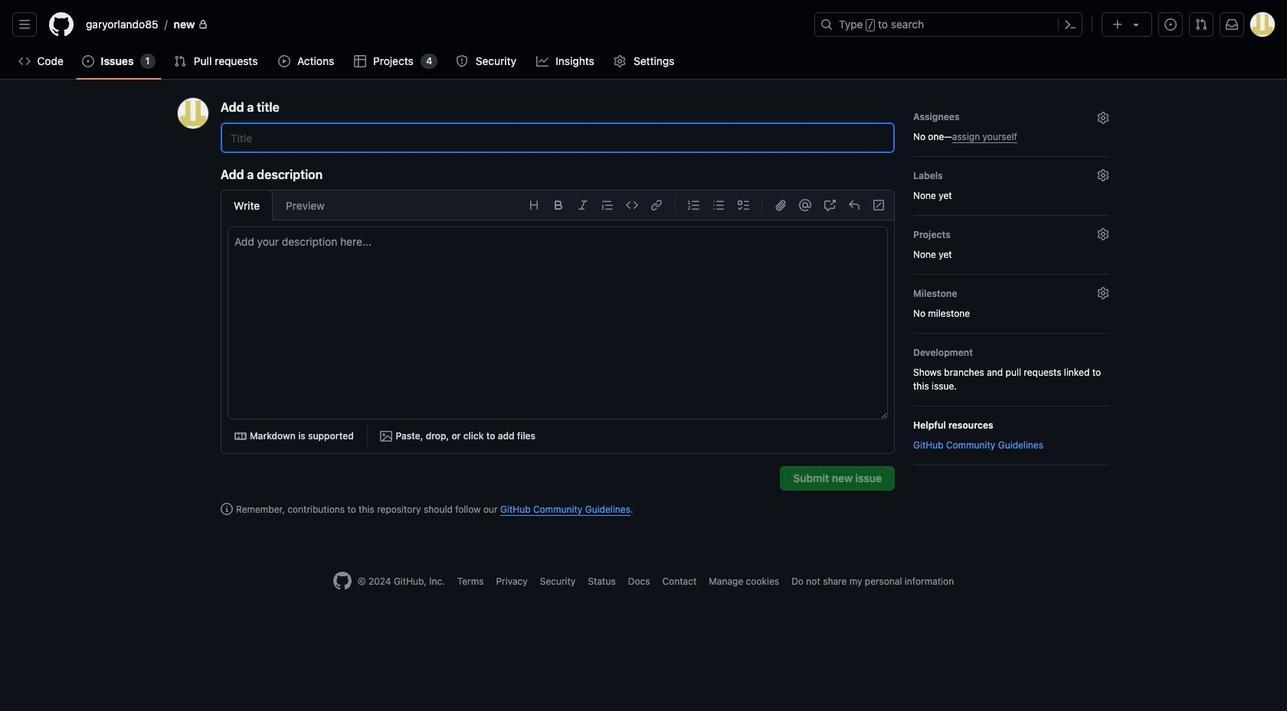 Task type: vqa. For each thing, say whether or not it's contained in the screenshot.
Tell us a little bit about yourself text box
no



Task type: locate. For each thing, give the bounding box(es) containing it.
homepage image
[[49, 12, 74, 37], [333, 572, 352, 591]]

issue opened image
[[1165, 18, 1177, 31], [82, 55, 95, 67]]

info image
[[221, 503, 233, 516]]

gear image
[[614, 55, 626, 67], [1097, 169, 1110, 182], [1097, 287, 1110, 300]]

table image
[[354, 55, 366, 67]]

0 vertical spatial gear image
[[614, 55, 626, 67]]

0 horizontal spatial git pull request image
[[174, 55, 186, 67]]

notifications image
[[1226, 18, 1238, 31]]

shield image
[[456, 55, 468, 67]]

tab panel
[[221, 227, 894, 454]]

git pull request image for left issue opened 'image'
[[174, 55, 186, 67]]

1 horizontal spatial issue opened image
[[1165, 18, 1177, 31]]

1 vertical spatial git pull request image
[[174, 55, 186, 67]]

issue opened image right 'code' icon
[[82, 55, 95, 67]]

triangle down image
[[1130, 18, 1143, 31]]

  text field
[[228, 228, 887, 419]]

0 vertical spatial git pull request image
[[1195, 18, 1208, 31]]

list
[[80, 12, 805, 37]]

1 vertical spatial homepage image
[[333, 572, 352, 591]]

0 vertical spatial gear image
[[1097, 112, 1110, 124]]

gear image
[[1097, 112, 1110, 124], [1097, 228, 1110, 241]]

2 vertical spatial gear image
[[1097, 287, 1110, 300]]

1 horizontal spatial git pull request image
[[1195, 18, 1208, 31]]

plus image
[[1112, 18, 1124, 31]]

1 vertical spatial issue opened image
[[82, 55, 95, 67]]

1 vertical spatial gear image
[[1097, 228, 1110, 241]]

1 horizontal spatial homepage image
[[333, 572, 352, 591]]

git pull request image up @garyorlando85 icon
[[174, 55, 186, 67]]

2 gear image from the top
[[1097, 228, 1110, 241]]

git pull request image left the notifications image
[[1195, 18, 1208, 31]]

0 vertical spatial homepage image
[[49, 12, 74, 37]]

git pull request image
[[1195, 18, 1208, 31], [174, 55, 186, 67]]

issue opened image right triangle down image
[[1165, 18, 1177, 31]]



Task type: describe. For each thing, give the bounding box(es) containing it.
0 horizontal spatial homepage image
[[49, 12, 74, 37]]

add a comment tab list
[[221, 190, 338, 221]]

0 vertical spatial issue opened image
[[1165, 18, 1177, 31]]

Title text field
[[221, 123, 895, 153]]

image image
[[380, 431, 393, 443]]

1 gear image from the top
[[1097, 112, 1110, 124]]

git pull request image for top issue opened 'image'
[[1195, 18, 1208, 31]]

lock image
[[198, 20, 207, 29]]

command palette image
[[1064, 18, 1077, 31]]

markdown image
[[235, 431, 247, 443]]

1 vertical spatial gear image
[[1097, 169, 1110, 182]]

play image
[[278, 55, 290, 67]]

code image
[[18, 55, 31, 67]]

graph image
[[536, 55, 548, 67]]

@garyorlando85 image
[[178, 98, 208, 129]]

0 horizontal spatial issue opened image
[[82, 55, 95, 67]]



